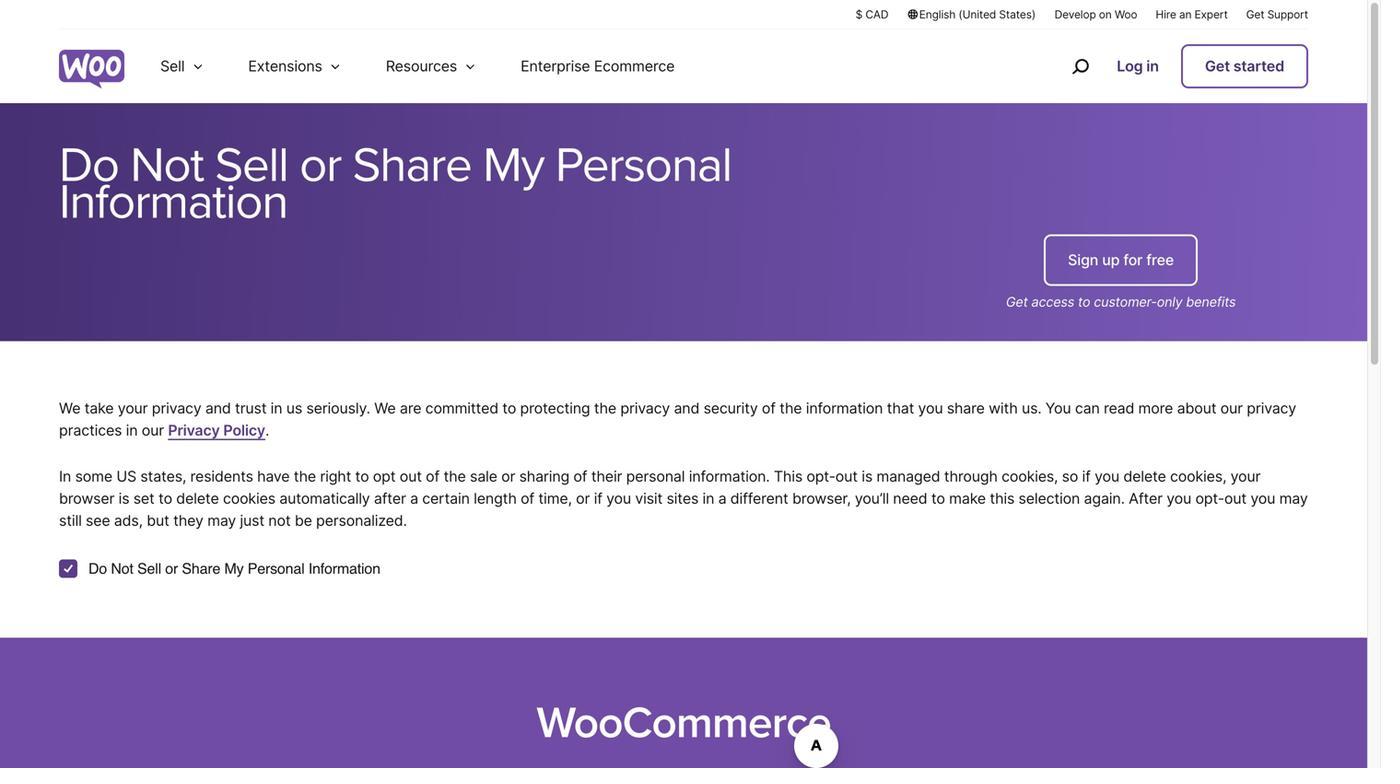 Task type: vqa. For each thing, say whether or not it's contained in the screenshot.
all
no



Task type: describe. For each thing, give the bounding box(es) containing it.
your inside we take your privacy and trust in us seriously. we are committed to protecting the privacy and security of the information that you share with us. you can read more about our privacy practices in our
[[118, 400, 148, 418]]

not inside do not sell or share my personal information
[[130, 136, 203, 195]]

your inside in some us states, residents have the right to opt out of the sale or sharing of their personal information. this opt-out is managed through cookies, so if you delete cookies, your browser is set to delete cookies automatically after a certain length of time, or if you visit sites in a different browser, you'll need to make this selection again. after you opt-out you may still see ads, but they may just not be personalized.
[[1231, 468, 1261, 486]]

log in link
[[1110, 46, 1167, 87]]

get support
[[1247, 8, 1309, 21]]

english
[[920, 8, 956, 21]]

sign up for free
[[1069, 251, 1174, 269]]

we take your privacy and trust in us seriously. we are committed to protecting the privacy and security of the information that you share with us. you can read more about our privacy practices in our
[[59, 400, 1297, 440]]

0 horizontal spatial share
[[182, 560, 221, 577]]

automatically
[[280, 490, 370, 508]]

sale
[[470, 468, 498, 486]]

0 vertical spatial do
[[59, 136, 119, 195]]

practices
[[59, 422, 122, 440]]

in left us
[[271, 400, 283, 418]]

1 vertical spatial personal
[[248, 560, 305, 577]]

get support link
[[1247, 6, 1309, 22]]

in right practices
[[126, 422, 138, 440]]

be
[[295, 512, 312, 530]]

benefits
[[1187, 294, 1237, 310]]

1 horizontal spatial delete
[[1124, 468, 1167, 486]]

to right set at the left of the page
[[159, 490, 172, 508]]

so
[[1063, 468, 1079, 486]]

extensions
[[248, 57, 322, 75]]

policy
[[223, 422, 265, 440]]

$ cad button
[[856, 6, 889, 22]]

expert
[[1195, 8, 1229, 21]]

get started
[[1206, 57, 1285, 75]]

1 vertical spatial do not sell or share my personal information
[[88, 560, 381, 577]]

get for get access to customer-only benefits
[[1007, 294, 1028, 310]]

sell button
[[138, 29, 226, 103]]

this
[[990, 490, 1015, 508]]

just
[[240, 512, 265, 530]]

time,
[[539, 490, 572, 508]]

0 vertical spatial may
[[1280, 490, 1309, 508]]

my inside do not sell or share my personal information
[[483, 136, 544, 195]]

in inside in some us states, residents have the right to opt out of the sale or sharing of their personal information. this opt-out is managed through cookies, so if you delete cookies, your browser is set to delete cookies automatically after a certain length of time, or if you visit sites in a different browser, you'll need to make this selection again. after you opt-out you may still see ads, but they may just not be personalized.
[[703, 490, 715, 508]]

started
[[1234, 57, 1285, 75]]

2 and from the left
[[674, 400, 700, 418]]

sign
[[1069, 251, 1099, 269]]

sites
[[667, 490, 699, 508]]

1 cookies, from the left
[[1002, 468, 1059, 486]]

woo
[[1115, 8, 1138, 21]]

the up "certain" in the bottom of the page
[[444, 468, 466, 486]]

1 vertical spatial our
[[142, 422, 164, 440]]

have
[[257, 468, 290, 486]]

personal
[[627, 468, 685, 486]]

privacy policy .
[[168, 422, 269, 440]]

to right need
[[932, 490, 946, 508]]

to left opt at the bottom
[[355, 468, 369, 486]]

again.
[[1085, 490, 1125, 508]]

in inside service navigation menu element
[[1147, 57, 1160, 75]]

2 a from the left
[[719, 490, 727, 508]]

of left their
[[574, 468, 588, 486]]

after
[[374, 490, 406, 508]]

privacy policy link
[[168, 422, 265, 440]]

managed
[[877, 468, 941, 486]]

to right access
[[1079, 294, 1091, 310]]

(united
[[959, 8, 997, 21]]

extensions button
[[226, 29, 364, 103]]

support
[[1268, 8, 1309, 21]]

right
[[320, 468, 351, 486]]

free
[[1147, 251, 1174, 269]]

2 horizontal spatial out
[[1225, 490, 1247, 508]]

log in
[[1118, 57, 1160, 75]]

you inside we take your privacy and trust in us seriously. we are committed to protecting the privacy and security of the information that you share with us. you can read more about our privacy practices in our
[[919, 400, 944, 418]]

only
[[1158, 294, 1183, 310]]

0 horizontal spatial delete
[[176, 490, 219, 508]]

you
[[1046, 400, 1072, 418]]

enterprise ecommerce
[[521, 57, 675, 75]]

visit
[[635, 490, 663, 508]]

through
[[945, 468, 998, 486]]

can
[[1076, 400, 1100, 418]]

sell inside do not sell or share my personal information
[[215, 136, 288, 195]]

in
[[59, 468, 71, 486]]

1 horizontal spatial our
[[1221, 400, 1244, 418]]

different
[[731, 490, 789, 508]]

get started link
[[1182, 44, 1309, 88]]

the up automatically on the bottom left of page
[[294, 468, 316, 486]]

personalized.
[[316, 512, 407, 530]]

browser,
[[793, 490, 851, 508]]

1 vertical spatial my
[[224, 560, 244, 577]]

opt
[[373, 468, 396, 486]]

information
[[806, 400, 883, 418]]

woocommerce
[[537, 697, 831, 750]]

committed
[[426, 400, 499, 418]]

read
[[1104, 400, 1135, 418]]

but
[[147, 512, 169, 530]]

of up "certain" in the bottom of the page
[[426, 468, 440, 486]]

enterprise
[[521, 57, 590, 75]]

to inside we take your privacy and trust in us seriously. we are committed to protecting the privacy and security of the information that you share with us. you can read more about our privacy practices in our
[[503, 400, 516, 418]]

resources button
[[364, 29, 499, 103]]

log
[[1118, 57, 1144, 75]]

1 and from the left
[[205, 400, 231, 418]]

trust
[[235, 400, 267, 418]]

the right the protecting
[[594, 400, 617, 418]]

with
[[989, 400, 1018, 418]]



Task type: locate. For each thing, give the bounding box(es) containing it.
is left set at the left of the page
[[119, 490, 129, 508]]

0 vertical spatial if
[[1083, 468, 1091, 486]]

cad
[[866, 8, 889, 21]]

0 horizontal spatial our
[[142, 422, 164, 440]]

access
[[1032, 294, 1075, 310]]

they
[[173, 512, 204, 530]]

1 vertical spatial do
[[88, 560, 107, 577]]

do
[[59, 136, 119, 195], [88, 560, 107, 577]]

develop on woo
[[1055, 8, 1138, 21]]

1 vertical spatial share
[[182, 560, 221, 577]]

personal inside do not sell or share my personal information
[[556, 136, 732, 195]]

0 horizontal spatial out
[[400, 468, 422, 486]]

opt-
[[807, 468, 836, 486], [1196, 490, 1225, 508]]

protecting
[[520, 400, 590, 418]]

0 vertical spatial my
[[483, 136, 544, 195]]

0 vertical spatial do not sell or share my personal information
[[59, 136, 732, 232]]

if right so
[[1083, 468, 1091, 486]]

1 vertical spatial is
[[119, 490, 129, 508]]

1 vertical spatial get
[[1206, 57, 1231, 75]]

delete up they
[[176, 490, 219, 508]]

of inside we take your privacy and trust in us seriously. we are committed to protecting the privacy and security of the information that you share with us. you can read more about our privacy practices in our
[[762, 400, 776, 418]]

0 horizontal spatial if
[[594, 490, 603, 508]]

us.
[[1022, 400, 1042, 418]]

states)
[[1000, 8, 1036, 21]]

2 privacy from the left
[[621, 400, 670, 418]]

us
[[116, 468, 136, 486]]

sharing
[[520, 468, 570, 486]]

the left 'information'
[[780, 400, 802, 418]]

privacy
[[152, 400, 201, 418], [621, 400, 670, 418], [1248, 400, 1297, 418]]

0 horizontal spatial personal
[[248, 560, 305, 577]]

0 horizontal spatial privacy
[[152, 400, 201, 418]]

1 vertical spatial if
[[594, 490, 603, 508]]

of right security
[[762, 400, 776, 418]]

of left time,
[[521, 490, 535, 508]]

enterprise ecommerce link
[[499, 29, 697, 103]]

Do Not Sell or Share My Personal Information checkbox
[[59, 560, 77, 578]]

0 horizontal spatial cookies,
[[1002, 468, 1059, 486]]

english (united states) button
[[907, 6, 1037, 22]]

out right opt at the bottom
[[400, 468, 422, 486]]

certain
[[422, 490, 470, 508]]

information inside do not sell or share my personal information
[[59, 173, 288, 232]]

for
[[1124, 251, 1143, 269]]

browser
[[59, 490, 115, 508]]

still
[[59, 512, 82, 530]]

cookies
[[223, 490, 276, 508]]

1 horizontal spatial get
[[1206, 57, 1231, 75]]

or
[[300, 136, 341, 195], [502, 468, 516, 486], [576, 490, 590, 508], [165, 560, 178, 577]]

english (united states)
[[920, 8, 1036, 21]]

service navigation menu element
[[1033, 36, 1309, 96]]

out right after at bottom
[[1225, 490, 1247, 508]]

get access to customer-only benefits
[[1007, 294, 1237, 310]]

0 vertical spatial personal
[[556, 136, 732, 195]]

2 we from the left
[[374, 400, 396, 418]]

their
[[592, 468, 623, 486]]

1 horizontal spatial and
[[674, 400, 700, 418]]

1 horizontal spatial share
[[353, 136, 472, 195]]

1 horizontal spatial your
[[1231, 468, 1261, 486]]

0 horizontal spatial may
[[208, 512, 236, 530]]

1 vertical spatial delete
[[176, 490, 219, 508]]

and left security
[[674, 400, 700, 418]]

my
[[483, 136, 544, 195], [224, 560, 244, 577]]

cookies,
[[1002, 468, 1059, 486], [1171, 468, 1227, 486]]

more
[[1139, 400, 1174, 418]]

delete up after at bottom
[[1124, 468, 1167, 486]]

1 horizontal spatial my
[[483, 136, 544, 195]]

1 horizontal spatial privacy
[[621, 400, 670, 418]]

privacy right about
[[1248, 400, 1297, 418]]

a down information. at the bottom of the page
[[719, 490, 727, 508]]

2 horizontal spatial get
[[1247, 8, 1265, 21]]

to left the protecting
[[503, 400, 516, 418]]

on
[[1100, 8, 1112, 21]]

develop on woo link
[[1055, 6, 1138, 22]]

1 horizontal spatial cookies,
[[1171, 468, 1227, 486]]

may
[[1280, 490, 1309, 508], [208, 512, 236, 530]]

0 vertical spatial your
[[118, 400, 148, 418]]

share inside do not sell or share my personal information
[[353, 136, 472, 195]]

information.
[[689, 468, 770, 486]]

get inside service navigation menu element
[[1206, 57, 1231, 75]]

in some us states, residents have the right to opt out of the sale or sharing of their personal information. this opt-out is managed through cookies, so if you delete cookies, your browser is set to delete cookies automatically after a certain length of time, or if you visit sites in a different browser, you'll need to make this selection again. after you opt-out you may still see ads, but they may just not be personalized.
[[59, 468, 1309, 530]]

.
[[265, 422, 269, 440]]

1 vertical spatial your
[[1231, 468, 1261, 486]]

0 horizontal spatial your
[[118, 400, 148, 418]]

0 horizontal spatial get
[[1007, 294, 1028, 310]]

0 vertical spatial sell
[[160, 57, 185, 75]]

get for get started
[[1206, 57, 1231, 75]]

opt- right after at bottom
[[1196, 490, 1225, 508]]

hire
[[1156, 8, 1177, 21]]

seriously.
[[306, 400, 370, 418]]

get left access
[[1007, 294, 1028, 310]]

1 vertical spatial not
[[111, 560, 133, 577]]

out up browser,
[[836, 468, 858, 486]]

our right about
[[1221, 400, 1244, 418]]

0 vertical spatial information
[[59, 173, 288, 232]]

privacy up personal at the bottom left of page
[[621, 400, 670, 418]]

opt- up browser,
[[807, 468, 836, 486]]

out
[[400, 468, 422, 486], [836, 468, 858, 486], [1225, 490, 1247, 508]]

ecommerce
[[594, 57, 675, 75]]

1 horizontal spatial may
[[1280, 490, 1309, 508]]

information
[[59, 173, 288, 232], [309, 560, 381, 577]]

0 horizontal spatial my
[[224, 560, 244, 577]]

and
[[205, 400, 231, 418], [674, 400, 700, 418]]

is up you'll
[[862, 468, 873, 486]]

get
[[1247, 8, 1265, 21], [1206, 57, 1231, 75], [1007, 294, 1028, 310]]

selection
[[1019, 490, 1081, 508]]

1 horizontal spatial if
[[1083, 468, 1091, 486]]

delete
[[1124, 468, 1167, 486], [176, 490, 219, 508]]

you'll
[[855, 490, 890, 508]]

1 horizontal spatial is
[[862, 468, 873, 486]]

search image
[[1066, 52, 1095, 81]]

and up privacy policy .
[[205, 400, 231, 418]]

1 vertical spatial may
[[208, 512, 236, 530]]

hire an expert
[[1156, 8, 1229, 21]]

your
[[118, 400, 148, 418], [1231, 468, 1261, 486]]

privacy up privacy
[[152, 400, 201, 418]]

get left support
[[1247, 8, 1265, 21]]

do not sell or share my personal information
[[59, 136, 732, 232], [88, 560, 381, 577]]

not
[[130, 136, 203, 195], [111, 560, 133, 577]]

share
[[947, 400, 985, 418]]

security
[[704, 400, 758, 418]]

2 cookies, from the left
[[1171, 468, 1227, 486]]

ads,
[[114, 512, 143, 530]]

make
[[950, 490, 986, 508]]

0 vertical spatial get
[[1247, 8, 1265, 21]]

3 privacy from the left
[[1248, 400, 1297, 418]]

a right after
[[410, 490, 418, 508]]

2 vertical spatial get
[[1007, 294, 1028, 310]]

residents
[[190, 468, 253, 486]]

1 we from the left
[[59, 400, 81, 418]]

$ cad
[[856, 8, 889, 21]]

not
[[269, 512, 291, 530]]

1 vertical spatial information
[[309, 560, 381, 577]]

customer-
[[1095, 294, 1158, 310]]

0 vertical spatial opt-
[[807, 468, 836, 486]]

1 horizontal spatial personal
[[556, 136, 732, 195]]

0 horizontal spatial is
[[119, 490, 129, 508]]

0 horizontal spatial and
[[205, 400, 231, 418]]

0 horizontal spatial we
[[59, 400, 81, 418]]

in right log
[[1147, 57, 1160, 75]]

0 vertical spatial our
[[1221, 400, 1244, 418]]

get left started
[[1206, 57, 1231, 75]]

cookies, up selection
[[1002, 468, 1059, 486]]

we left the take
[[59, 400, 81, 418]]

0 horizontal spatial information
[[59, 173, 288, 232]]

our
[[1221, 400, 1244, 418], [142, 422, 164, 440]]

an
[[1180, 8, 1192, 21]]

need
[[894, 490, 928, 508]]

to
[[1079, 294, 1091, 310], [503, 400, 516, 418], [355, 468, 369, 486], [159, 490, 172, 508], [932, 490, 946, 508]]

hire an expert link
[[1156, 6, 1229, 22]]

our left privacy
[[142, 422, 164, 440]]

1 vertical spatial sell
[[215, 136, 288, 195]]

1 a from the left
[[410, 490, 418, 508]]

0 vertical spatial share
[[353, 136, 472, 195]]

up
[[1103, 251, 1120, 269]]

2 horizontal spatial privacy
[[1248, 400, 1297, 418]]

we left are
[[374, 400, 396, 418]]

sign up for free link
[[1045, 235, 1198, 286]]

in right the sites
[[703, 490, 715, 508]]

0 horizontal spatial opt-
[[807, 468, 836, 486]]

privacy
[[168, 422, 220, 440]]

this
[[774, 468, 803, 486]]

0 horizontal spatial a
[[410, 490, 418, 508]]

0 vertical spatial is
[[862, 468, 873, 486]]

1 horizontal spatial we
[[374, 400, 396, 418]]

is
[[862, 468, 873, 486], [119, 490, 129, 508]]

1 horizontal spatial a
[[719, 490, 727, 508]]

resources
[[386, 57, 457, 75]]

are
[[400, 400, 422, 418]]

2 vertical spatial sell
[[137, 560, 161, 577]]

sell inside button
[[160, 57, 185, 75]]

of
[[762, 400, 776, 418], [426, 468, 440, 486], [574, 468, 588, 486], [521, 490, 535, 508]]

cookies, down about
[[1171, 468, 1227, 486]]

we
[[59, 400, 81, 418], [374, 400, 396, 418]]

1 vertical spatial opt-
[[1196, 490, 1225, 508]]

about
[[1178, 400, 1217, 418]]

if down their
[[594, 490, 603, 508]]

$
[[856, 8, 863, 21]]

1 privacy from the left
[[152, 400, 201, 418]]

1 horizontal spatial opt-
[[1196, 490, 1225, 508]]

set
[[133, 490, 155, 508]]

0 vertical spatial not
[[130, 136, 203, 195]]

see
[[86, 512, 110, 530]]

if
[[1083, 468, 1091, 486], [594, 490, 603, 508]]

1 horizontal spatial information
[[309, 560, 381, 577]]

0 vertical spatial delete
[[1124, 468, 1167, 486]]

1 horizontal spatial out
[[836, 468, 858, 486]]

us
[[287, 400, 302, 418]]

get for get support
[[1247, 8, 1265, 21]]



